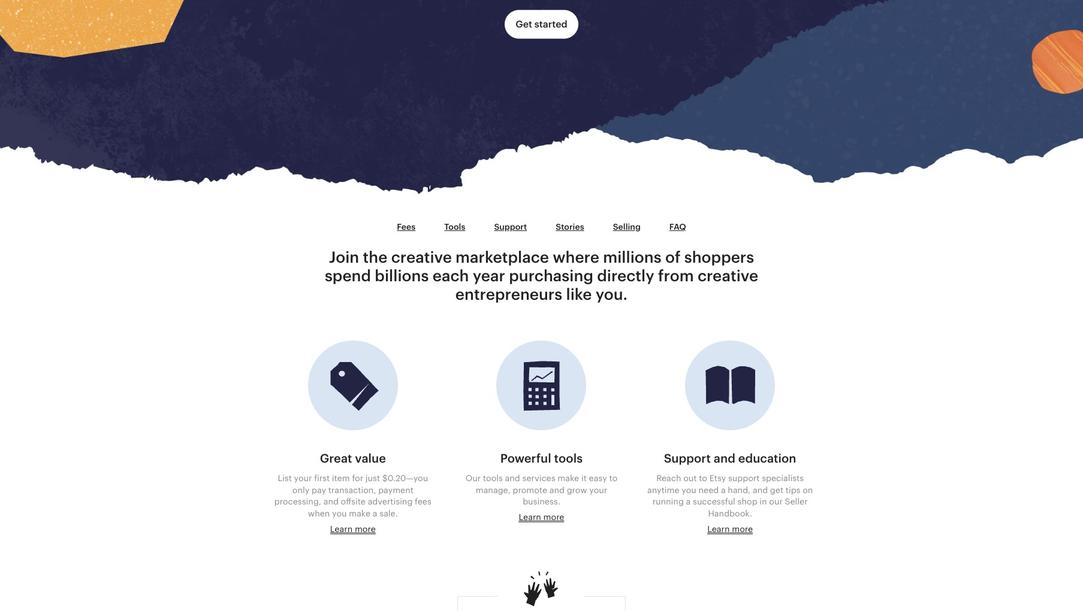 Task type: describe. For each thing, give the bounding box(es) containing it.
just
[[366, 474, 380, 484]]

services
[[522, 474, 555, 484]]

list
[[278, 474, 292, 484]]

the
[[363, 249, 387, 267]]

pay
[[312, 486, 326, 496]]

tools
[[444, 222, 465, 232]]

manage,
[[476, 486, 511, 496]]

learn more link for value
[[330, 525, 376, 535]]

shop
[[738, 498, 757, 507]]

education
[[738, 453, 796, 466]]

and up "promote"
[[505, 474, 520, 484]]

support and education
[[664, 453, 796, 466]]

support
[[728, 474, 760, 484]]

get started link
[[505, 10, 578, 39]]

faq link
[[655, 216, 701, 239]]

billions
[[375, 267, 429, 285]]

to inside our tools and services make it easy to manage, promote and grow your business. learn more
[[609, 474, 618, 484]]

our tools and services make it easy to manage, promote and grow your business. learn more
[[466, 474, 618, 523]]

only
[[292, 486, 309, 496]]

it
[[581, 474, 587, 484]]

offsite
[[341, 498, 366, 507]]

support for support
[[494, 222, 527, 232]]

learn inside reach out to etsy support specialists anytime you need a hand, and get tips on running a successful shop in our seller handbook. learn more
[[707, 525, 730, 534]]

fees
[[397, 222, 415, 232]]

of
[[665, 249, 681, 267]]

anytime
[[647, 486, 679, 496]]

to inside reach out to etsy support specialists anytime you need a hand, and get tips on running a successful shop in our seller handbook. learn more
[[699, 474, 707, 484]]

selling
[[613, 222, 641, 232]]

directly
[[597, 267, 654, 285]]

tips
[[786, 486, 800, 496]]

great
[[320, 453, 352, 466]]

sale.
[[380, 509, 398, 519]]

each
[[433, 267, 469, 285]]

learn inside list your first item for just $0.20—you only pay transaction, payment processing, and offsite advertising fees when you make a sale. learn more
[[330, 525, 353, 534]]

powerful
[[500, 453, 551, 466]]

running
[[653, 498, 684, 507]]

hand,
[[728, 486, 751, 496]]

0 vertical spatial creative
[[391, 249, 452, 267]]

grow
[[567, 486, 587, 496]]

join
[[329, 249, 359, 267]]

transaction,
[[328, 486, 376, 496]]

learn more link for tools
[[519, 513, 564, 523]]

entrepreneurs
[[455, 286, 562, 304]]

tools for our
[[483, 474, 503, 484]]

you.
[[596, 286, 628, 304]]

get
[[770, 486, 783, 496]]

make inside list your first item for just $0.20—you only pay transaction, payment processing, and offsite advertising fees when you make a sale. learn more
[[349, 509, 370, 519]]

for
[[352, 474, 363, 484]]

a inside list your first item for just $0.20—you only pay transaction, payment processing, and offsite advertising fees when you make a sale. learn more
[[373, 509, 377, 519]]

item
[[332, 474, 350, 484]]

1 horizontal spatial a
[[686, 498, 691, 507]]

get
[[516, 19, 532, 30]]

and up etsy
[[714, 453, 735, 466]]

and inside reach out to etsy support specialists anytime you need a hand, and get tips on running a successful shop in our seller handbook. learn more
[[753, 486, 768, 496]]

more inside reach out to etsy support specialists anytime you need a hand, and get tips on running a successful shop in our seller handbook. learn more
[[732, 525, 753, 534]]

business.
[[523, 498, 560, 507]]

year
[[473, 267, 505, 285]]

support for support and education
[[664, 453, 711, 466]]



Task type: locate. For each thing, give the bounding box(es) containing it.
0 horizontal spatial a
[[373, 509, 377, 519]]

successful
[[693, 498, 735, 507]]

support
[[494, 222, 527, 232], [664, 453, 711, 466]]

your inside list your first item for just $0.20—you only pay transaction, payment processing, and offsite advertising fees when you make a sale. learn more
[[294, 474, 312, 484]]

learn more link down the offsite
[[330, 525, 376, 535]]

and up in
[[753, 486, 768, 496]]

1 horizontal spatial learn more link
[[519, 513, 564, 523]]

to right easy
[[609, 474, 618, 484]]

need
[[699, 486, 719, 496]]

support up marketplace
[[494, 222, 527, 232]]

learn down business.
[[519, 513, 541, 523]]

seller
[[785, 498, 808, 507]]

your down easy
[[589, 486, 607, 496]]

advertising
[[368, 498, 413, 507]]

2 horizontal spatial a
[[721, 486, 726, 496]]

first
[[314, 474, 330, 484]]

support up out
[[664, 453, 711, 466]]

0 vertical spatial your
[[294, 474, 312, 484]]

fees
[[415, 498, 432, 507]]

0 vertical spatial you
[[682, 486, 696, 496]]

our
[[466, 474, 481, 484]]

more down business.
[[543, 513, 564, 523]]

0 horizontal spatial make
[[349, 509, 370, 519]]

when
[[308, 509, 330, 519]]

your
[[294, 474, 312, 484], [589, 486, 607, 496]]

to
[[609, 474, 618, 484], [699, 474, 707, 484]]

support link
[[480, 216, 541, 239]]

tools link
[[430, 216, 480, 239]]

a left the sale.
[[373, 509, 377, 519]]

make down the offsite
[[349, 509, 370, 519]]

0 horizontal spatial your
[[294, 474, 312, 484]]

2 to from the left
[[699, 474, 707, 484]]

more down handbook.
[[732, 525, 753, 534]]

1 horizontal spatial you
[[682, 486, 696, 496]]

tools for powerful
[[554, 453, 583, 466]]

selling link
[[599, 216, 655, 239]]

and inside list your first item for just $0.20—you only pay transaction, payment processing, and offsite advertising fees when you make a sale. learn more
[[323, 498, 339, 507]]

tools
[[554, 453, 583, 466], [483, 474, 503, 484]]

our
[[769, 498, 783, 507]]

get started
[[516, 19, 567, 30]]

0 vertical spatial make
[[558, 474, 579, 484]]

join the creative marketplace where millions of shoppers spend billions each year purchasing directly from creative entrepreneurs like you.
[[325, 249, 758, 304]]

1 vertical spatial make
[[349, 509, 370, 519]]

creative up billions on the left top of the page
[[391, 249, 452, 267]]

started
[[535, 19, 567, 30]]

learn more link
[[519, 513, 564, 523], [330, 525, 376, 535], [707, 525, 753, 535]]

stories link
[[541, 216, 599, 239]]

powerful tools
[[500, 453, 583, 466]]

1 horizontal spatial your
[[589, 486, 607, 496]]

learn down handbook.
[[707, 525, 730, 534]]

0 vertical spatial support
[[494, 222, 527, 232]]

learn
[[519, 513, 541, 523], [330, 525, 353, 534], [707, 525, 730, 534]]

make
[[558, 474, 579, 484], [349, 509, 370, 519]]

and up business.
[[549, 486, 565, 496]]

more down the offsite
[[355, 525, 376, 534]]

fees link
[[383, 216, 430, 239]]

0 horizontal spatial you
[[332, 509, 347, 519]]

your up only
[[294, 474, 312, 484]]

1 horizontal spatial creative
[[698, 267, 758, 285]]

specialists
[[762, 474, 804, 484]]

processing,
[[274, 498, 321, 507]]

handbook.
[[708, 509, 752, 519]]

1 horizontal spatial learn
[[519, 513, 541, 523]]

1 to from the left
[[609, 474, 618, 484]]

0 horizontal spatial creative
[[391, 249, 452, 267]]

1 vertical spatial you
[[332, 509, 347, 519]]

list your first item for just $0.20—you only pay transaction, payment processing, and offsite advertising fees when you make a sale. learn more
[[274, 474, 432, 534]]

tools inside our tools and services make it easy to manage, promote and grow your business. learn more
[[483, 474, 503, 484]]

$0.20—you
[[382, 474, 428, 484]]

on
[[803, 486, 813, 496]]

to up the need
[[699, 474, 707, 484]]

you inside reach out to etsy support specialists anytime you need a hand, and get tips on running a successful shop in our seller handbook. learn more
[[682, 486, 696, 496]]

easy
[[589, 474, 607, 484]]

learn more link down handbook.
[[707, 525, 753, 535]]

where
[[553, 249, 599, 267]]

learn inside our tools and services make it easy to manage, promote and grow your business. learn more
[[519, 513, 541, 523]]

0 horizontal spatial more
[[355, 525, 376, 534]]

1 vertical spatial your
[[589, 486, 607, 496]]

more inside our tools and services make it easy to manage, promote and grow your business. learn more
[[543, 513, 564, 523]]

0 horizontal spatial learn
[[330, 525, 353, 534]]

creative down shoppers
[[698, 267, 758, 285]]

shoppers
[[684, 249, 754, 267]]

reach
[[656, 474, 681, 484]]

creative
[[391, 249, 452, 267], [698, 267, 758, 285]]

purchasing
[[509, 267, 593, 285]]

1 horizontal spatial more
[[543, 513, 564, 523]]

2 horizontal spatial learn
[[707, 525, 730, 534]]

and up when
[[323, 498, 339, 507]]

promote
[[513, 486, 547, 496]]

2 horizontal spatial more
[[732, 525, 753, 534]]

you down the offsite
[[332, 509, 347, 519]]

1 vertical spatial tools
[[483, 474, 503, 484]]

learn more link down business.
[[519, 513, 564, 523]]

1 vertical spatial a
[[686, 498, 691, 507]]

0 horizontal spatial to
[[609, 474, 618, 484]]

1 horizontal spatial to
[[699, 474, 707, 484]]

1 horizontal spatial support
[[664, 453, 711, 466]]

0 vertical spatial tools
[[554, 453, 583, 466]]

faq
[[669, 222, 686, 232]]

payment
[[378, 486, 413, 496]]

you down out
[[682, 486, 696, 496]]

0 vertical spatial a
[[721, 486, 726, 496]]

learn more link for and
[[707, 525, 753, 535]]

you inside list your first item for just $0.20—you only pay transaction, payment processing, and offsite advertising fees when you make a sale. learn more
[[332, 509, 347, 519]]

like
[[566, 286, 592, 304]]

out
[[683, 474, 697, 484]]

make up grow at the right of page
[[558, 474, 579, 484]]

tools up "manage,"
[[483, 474, 503, 484]]

great value
[[320, 453, 386, 466]]

millions
[[603, 249, 662, 267]]

more inside list your first item for just $0.20—you only pay transaction, payment processing, and offsite advertising fees when you make a sale. learn more
[[355, 525, 376, 534]]

your inside our tools and services make it easy to manage, promote and grow your business. learn more
[[589, 486, 607, 496]]

2 horizontal spatial learn more link
[[707, 525, 753, 535]]

value
[[355, 453, 386, 466]]

make inside our tools and services make it easy to manage, promote and grow your business. learn more
[[558, 474, 579, 484]]

tools up it
[[554, 453, 583, 466]]

1 vertical spatial support
[[664, 453, 711, 466]]

2 vertical spatial a
[[373, 509, 377, 519]]

in
[[760, 498, 767, 507]]

a right "running"
[[686, 498, 691, 507]]

a
[[721, 486, 726, 496], [686, 498, 691, 507], [373, 509, 377, 519]]

more
[[543, 513, 564, 523], [355, 525, 376, 534], [732, 525, 753, 534]]

1 horizontal spatial make
[[558, 474, 579, 484]]

0 horizontal spatial tools
[[483, 474, 503, 484]]

spend
[[325, 267, 371, 285]]

you
[[682, 486, 696, 496], [332, 509, 347, 519]]

etsy
[[709, 474, 726, 484]]

from
[[658, 267, 694, 285]]

and
[[714, 453, 735, 466], [505, 474, 520, 484], [549, 486, 565, 496], [753, 486, 768, 496], [323, 498, 339, 507]]

learn down the offsite
[[330, 525, 353, 534]]

1 horizontal spatial tools
[[554, 453, 583, 466]]

reach out to etsy support specialists anytime you need a hand, and get tips on running a successful shop in our seller handbook. learn more
[[647, 474, 813, 534]]

a down etsy
[[721, 486, 726, 496]]

0 horizontal spatial learn more link
[[330, 525, 376, 535]]

stories
[[556, 222, 584, 232]]

1 vertical spatial creative
[[698, 267, 758, 285]]

0 horizontal spatial support
[[494, 222, 527, 232]]

marketplace
[[456, 249, 549, 267]]



Task type: vqa. For each thing, say whether or not it's contained in the screenshot.
Great value
yes



